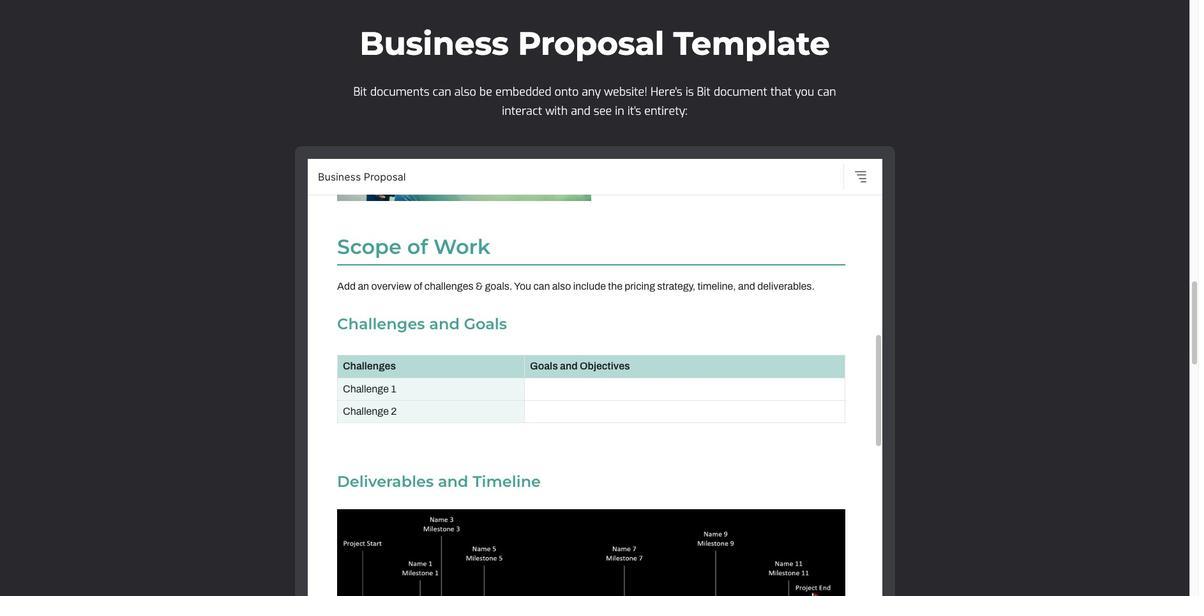 Task type: locate. For each thing, give the bounding box(es) containing it.
entirety:
[[645, 104, 688, 119]]

business proposal template
[[360, 25, 830, 63]]

bit right is
[[697, 85, 711, 100]]

is
[[686, 85, 694, 100]]

here's
[[651, 85, 683, 100]]

bit
[[354, 85, 367, 100], [697, 85, 711, 100]]

bit left documents
[[354, 85, 367, 100]]

document
[[714, 85, 768, 100]]

can left also
[[433, 85, 451, 100]]

can right 'you'
[[818, 85, 836, 100]]

you
[[795, 85, 815, 100]]

template
[[674, 25, 830, 63]]

0 horizontal spatial bit
[[354, 85, 367, 100]]

1 horizontal spatial bit
[[697, 85, 711, 100]]

also
[[455, 85, 476, 100]]

0 horizontal spatial can
[[433, 85, 451, 100]]

can
[[433, 85, 451, 100], [818, 85, 836, 100]]

1 can from the left
[[433, 85, 451, 100]]

2 bit from the left
[[697, 85, 711, 100]]

2 can from the left
[[818, 85, 836, 100]]

1 horizontal spatial can
[[818, 85, 836, 100]]

it's
[[628, 104, 642, 119]]



Task type: vqa. For each thing, say whether or not it's contained in the screenshot.
Like
no



Task type: describe. For each thing, give the bounding box(es) containing it.
business
[[360, 25, 509, 63]]

see
[[594, 104, 612, 119]]

be
[[480, 85, 492, 100]]

and
[[571, 104, 591, 119]]

with
[[546, 104, 568, 119]]

embedded
[[496, 85, 552, 100]]

website!
[[604, 85, 648, 100]]

1 bit from the left
[[354, 85, 367, 100]]

that
[[771, 85, 792, 100]]

documents
[[370, 85, 430, 100]]

proposal
[[518, 25, 665, 63]]

any
[[582, 85, 601, 100]]

bit documents can also be embedded onto any website! here's is bit document that you can interact with and see in it's entirety:
[[354, 85, 836, 119]]

in
[[615, 104, 625, 119]]

onto
[[555, 85, 579, 100]]

interact
[[502, 104, 542, 119]]



